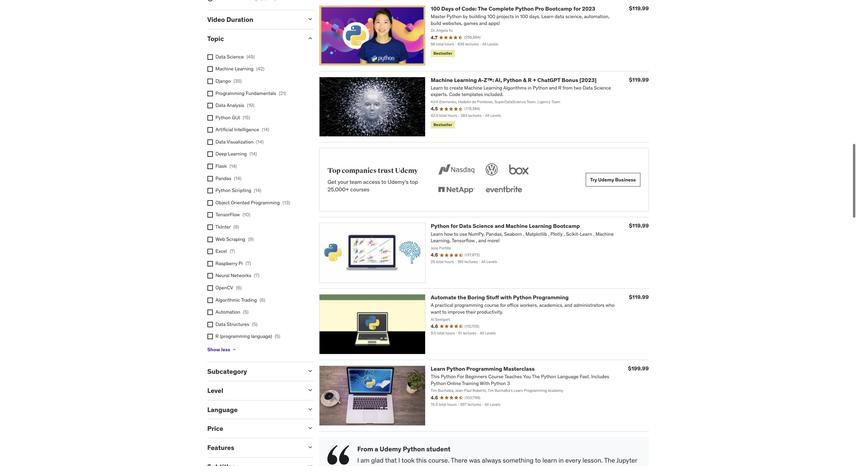 Task type: describe. For each thing, give the bounding box(es) containing it.
&
[[523, 76, 527, 83]]

5 small image from the top
[[307, 463, 314, 467]]

web scraping (9)
[[216, 236, 254, 242]]

to inside from a udemy python student i am glad that i took this course. there was always something to learn in every lesson. the jupyter notebooks provided are very helpful. the two milestone projects and the final capstone projec
[[535, 456, 541, 465]]

django
[[216, 78, 231, 84]]

xsmall image for machine learning (42)
[[207, 66, 213, 72]]

(21)
[[279, 90, 286, 96]]

learn python programming masterclass link
[[431, 366, 535, 372]]

price
[[207, 425, 223, 433]]

are
[[417, 466, 426, 467]]

1 vertical spatial (5)
[[252, 321, 258, 328]]

automation
[[216, 309, 241, 315]]

(10)
[[243, 212, 250, 218]]

student
[[427, 445, 451, 453]]

notebooks
[[358, 466, 388, 467]]

the inside from a udemy python student i am glad that i took this course. there was always something to learn in every lesson. the jupyter notebooks provided are very helpful. the two milestone projects and the final capstone projec
[[556, 466, 566, 467]]

(49)
[[247, 54, 255, 60]]

business
[[616, 177, 636, 183]]

every
[[566, 456, 581, 465]]

nasdaq image
[[437, 162, 477, 177]]

udemy inside top companies trust udemy get your team access to udemy's top 25,000+ courses
[[395, 167, 418, 175]]

xsmall image for data structures (5)
[[207, 322, 213, 328]]

raspberry pi (7)
[[216, 261, 251, 267]]

0 vertical spatial r
[[528, 76, 532, 83]]

(15)
[[243, 114, 250, 121]]

trading
[[241, 297, 257, 303]]

0 horizontal spatial for
[[451, 223, 458, 230]]

object oriented programming (13)
[[216, 200, 290, 206]]

(35)
[[234, 78, 242, 84]]

language button
[[207, 406, 301, 414]]

am
[[361, 456, 370, 465]]

django (35)
[[216, 78, 242, 84]]

data for data analysis (19)
[[216, 102, 226, 108]]

xsmall image for data analysis (19)
[[207, 103, 213, 108]]

price button
[[207, 425, 301, 433]]

ai,
[[495, 76, 502, 83]]

1 horizontal spatial the
[[478, 5, 488, 12]]

networks
[[231, 273, 251, 279]]

and inside from a udemy python student i am glad that i took this course. there was always something to learn in every lesson. the jupyter notebooks provided are very helpful. the two milestone projects and the final capstone projec
[[544, 466, 555, 467]]

get
[[328, 178, 337, 185]]

r (programming language) (5)
[[216, 334, 281, 340]]

tkinter (9)
[[216, 224, 239, 230]]

small image for video duration
[[307, 16, 314, 23]]

deep learning (14)
[[216, 151, 257, 157]]

neural
[[216, 273, 230, 279]]

xsmall image for tkinter (9)
[[207, 225, 213, 230]]

a-
[[478, 76, 484, 83]]

small image for subcategory
[[307, 368, 314, 375]]

small image for price
[[307, 425, 314, 432]]

provided
[[390, 466, 415, 467]]

programming fundamentals (21)
[[216, 90, 286, 96]]

1 vertical spatial the
[[605, 456, 615, 465]]

scripting
[[232, 188, 251, 194]]

(42)
[[256, 66, 265, 72]]

data for data visualization (14)
[[216, 139, 226, 145]]

0 vertical spatial for
[[574, 5, 581, 12]]

structures
[[227, 321, 249, 328]]

data for data science (49)
[[216, 54, 226, 60]]

features button
[[207, 444, 301, 452]]

your
[[338, 178, 349, 185]]

small image for level
[[307, 387, 314, 394]]

1 horizontal spatial (6)
[[260, 297, 265, 303]]

(7) for pi
[[246, 261, 251, 267]]

xsmall image for flask (14)
[[207, 164, 213, 169]]

$119.99 for python for data science and machine learning bootcamp
[[629, 222, 649, 229]]

try udemy business
[[591, 177, 636, 183]]

2 i from the left
[[399, 456, 400, 465]]

pandas (14)
[[216, 175, 242, 182]]

100 days of code: the complete python pro bootcamp for 2023 link
[[431, 5, 596, 12]]

excel
[[216, 248, 227, 255]]

python scripting (14)
[[216, 188, 261, 194]]

from a udemy python student i am glad that i took this course. there was always something to learn in every lesson. the jupyter notebooks provided are very helpful. the two milestone projects and the final capstone projec
[[358, 445, 638, 467]]

video duration button
[[207, 15, 301, 24]]

projects
[[519, 466, 542, 467]]

xsmall image for python scripting (14)
[[207, 188, 213, 194]]

$119.99 for 100 days of code: the complete python pro bootcamp for 2023
[[629, 5, 649, 12]]

xsmall image for python gui (15)
[[207, 115, 213, 121]]

netapp image
[[437, 183, 477, 198]]

less
[[221, 347, 230, 353]]

data structures (5)
[[216, 321, 258, 328]]

xsmall image for algorithmic trading (6)
[[207, 298, 213, 303]]

automation (5)
[[216, 309, 249, 315]]

milestone
[[489, 466, 517, 467]]

25,000+
[[328, 186, 349, 193]]

algorithmic trading (6)
[[216, 297, 265, 303]]

xsmall image for opencv (6)
[[207, 286, 213, 291]]

this
[[416, 456, 427, 465]]

companies
[[342, 167, 377, 175]]

chatgpt
[[538, 76, 561, 83]]

learn
[[431, 366, 446, 372]]

show less
[[207, 347, 230, 353]]

duration
[[227, 15, 254, 24]]

automate
[[431, 294, 457, 301]]

[2023]
[[580, 76, 597, 83]]

0 vertical spatial (7)
[[230, 248, 235, 255]]

language
[[207, 406, 238, 414]]

xsmall image for programming fundamentals (21)
[[207, 91, 213, 96]]

1 vertical spatial science
[[473, 223, 494, 230]]

to inside top companies trust udemy get your team access to udemy's top 25,000+ courses
[[382, 178, 387, 185]]

box image
[[508, 162, 531, 177]]

xsmall image for excel (7)
[[207, 249, 213, 255]]

flask
[[216, 163, 227, 169]]

took
[[402, 456, 415, 465]]

final
[[567, 466, 580, 467]]

0 vertical spatial science
[[227, 54, 244, 60]]

a
[[375, 445, 379, 453]]

machine for machine learning (42)
[[216, 66, 234, 72]]

xsmall image for object oriented programming (13)
[[207, 200, 213, 206]]

bonus
[[562, 76, 579, 83]]

2 vertical spatial machine
[[506, 223, 528, 230]]

there
[[451, 456, 468, 465]]

xsmall image for deep learning (14)
[[207, 152, 213, 157]]

small image for features
[[307, 444, 314, 451]]

2023
[[582, 5, 596, 12]]

courses
[[351, 186, 370, 193]]

lesson.
[[583, 456, 603, 465]]

deep
[[216, 151, 227, 157]]

visualization
[[227, 139, 254, 145]]

data visualization (14)
[[216, 139, 264, 145]]

learning for (14)
[[228, 151, 247, 157]]

tensorflow
[[216, 212, 240, 218]]



Task type: vqa. For each thing, say whether or not it's contained in the screenshot.


Task type: locate. For each thing, give the bounding box(es) containing it.
0 vertical spatial machine
[[216, 66, 234, 72]]

1 horizontal spatial (5)
[[252, 321, 258, 328]]

1 vertical spatial to
[[535, 456, 541, 465]]

xsmall image
[[207, 79, 213, 84], [207, 103, 213, 108], [207, 127, 213, 133], [207, 140, 213, 145], [207, 176, 213, 182], [207, 188, 213, 194], [207, 249, 213, 255], [207, 273, 213, 279], [207, 310, 213, 315], [207, 334, 213, 340], [232, 347, 237, 353]]

(5)
[[243, 309, 249, 315], [252, 321, 258, 328], [275, 334, 281, 340]]

xsmall image for django (35)
[[207, 79, 213, 84]]

1 small image from the top
[[307, 16, 314, 23]]

udemy up 'that'
[[380, 445, 402, 453]]

xsmall image for r (programming language) (5)
[[207, 334, 213, 340]]

13 xsmall image from the top
[[207, 298, 213, 303]]

(14) right intelligence
[[262, 127, 269, 133]]

(19)
[[247, 102, 255, 108]]

1 horizontal spatial (7)
[[246, 261, 251, 267]]

+
[[533, 76, 537, 83]]

the left boring
[[458, 294, 467, 301]]

trust
[[378, 167, 394, 175]]

$119.99 for machine learning a-z™: ai, python & r + chatgpt bonus [2023]
[[629, 76, 649, 83]]

1 vertical spatial the
[[556, 466, 566, 467]]

12 xsmall image from the top
[[207, 286, 213, 291]]

python
[[516, 5, 534, 12], [504, 76, 522, 83], [216, 114, 231, 121], [216, 188, 231, 194], [431, 223, 450, 230], [513, 294, 532, 301], [447, 366, 466, 372], [403, 445, 425, 453]]

2 vertical spatial small image
[[307, 425, 314, 432]]

(14) down intelligence
[[256, 139, 264, 145]]

7 xsmall image from the top
[[207, 200, 213, 206]]

python for data science and machine learning bootcamp link
[[431, 223, 580, 230]]

small image
[[307, 35, 314, 42], [307, 387, 314, 394], [307, 425, 314, 432]]

learning
[[235, 66, 254, 72], [454, 76, 477, 83], [228, 151, 247, 157], [529, 223, 552, 230]]

xsmall image for web scraping (9)
[[207, 237, 213, 242]]

video duration
[[207, 15, 254, 24]]

1 horizontal spatial the
[[556, 466, 566, 467]]

r up 'show less'
[[216, 334, 219, 340]]

xsmall image for automation (5)
[[207, 310, 213, 315]]

the down in
[[556, 466, 566, 467]]

10 xsmall image from the top
[[207, 237, 213, 242]]

python for data science and machine learning bootcamp
[[431, 223, 580, 230]]

0 horizontal spatial science
[[227, 54, 244, 60]]

1 horizontal spatial i
[[399, 456, 400, 465]]

xsmall image for data science (49)
[[207, 54, 213, 60]]

data for data structures (5)
[[216, 321, 226, 328]]

the up capstone
[[605, 456, 615, 465]]

1 $119.99 from the top
[[629, 5, 649, 12]]

artificial
[[216, 127, 233, 133]]

$119.99 for automate the boring stuff with python programming
[[629, 294, 649, 301]]

(14) for visualization
[[256, 139, 264, 145]]

0 horizontal spatial (9)
[[234, 224, 239, 230]]

2 horizontal spatial (7)
[[254, 273, 260, 279]]

stuff
[[487, 294, 499, 301]]

science
[[227, 54, 244, 60], [473, 223, 494, 230]]

(5) down trading
[[243, 309, 249, 315]]

2 vertical spatial (7)
[[254, 273, 260, 279]]

11 xsmall image from the top
[[207, 261, 213, 267]]

machine
[[216, 66, 234, 72], [431, 76, 453, 83], [506, 223, 528, 230]]

opencv
[[216, 285, 233, 291]]

top
[[328, 167, 341, 175]]

1 horizontal spatial for
[[574, 5, 581, 12]]

2 vertical spatial udemy
[[380, 445, 402, 453]]

automate the boring stuff with python programming link
[[431, 294, 569, 301]]

data science (49)
[[216, 54, 255, 60]]

3 small image from the top
[[307, 406, 314, 413]]

small image for language
[[307, 406, 314, 413]]

1 xsmall image from the top
[[207, 54, 213, 60]]

0 vertical spatial udemy
[[395, 167, 418, 175]]

artificial intelligence (14)
[[216, 127, 269, 133]]

masterclass
[[504, 366, 535, 372]]

0 horizontal spatial (7)
[[230, 248, 235, 255]]

1 i from the left
[[358, 456, 359, 465]]

algorithmic
[[216, 297, 240, 303]]

was
[[469, 456, 481, 465]]

r
[[528, 76, 532, 83], [216, 334, 219, 340]]

0 horizontal spatial i
[[358, 456, 359, 465]]

two
[[476, 466, 487, 467]]

top
[[410, 178, 418, 185]]

2 vertical spatial the
[[464, 466, 475, 467]]

1 horizontal spatial science
[[473, 223, 494, 230]]

1 horizontal spatial and
[[544, 466, 555, 467]]

pandas
[[216, 175, 231, 182]]

4 xsmall image from the top
[[207, 115, 213, 121]]

opencv (6)
[[216, 285, 242, 291]]

of
[[455, 5, 461, 12]]

the right code:
[[478, 5, 488, 12]]

machine learning (42)
[[216, 66, 265, 72]]

3 $119.99 from the top
[[629, 222, 649, 229]]

0 horizontal spatial the
[[464, 466, 475, 467]]

1 vertical spatial and
[[544, 466, 555, 467]]

learn
[[543, 456, 557, 465]]

learning for a-
[[454, 76, 477, 83]]

0 horizontal spatial to
[[382, 178, 387, 185]]

0 vertical spatial the
[[458, 294, 467, 301]]

capstone
[[581, 466, 608, 467]]

(7) right the pi
[[246, 261, 251, 267]]

0 vertical spatial small image
[[307, 35, 314, 42]]

(7) right excel
[[230, 248, 235, 255]]

2 vertical spatial (5)
[[275, 334, 281, 340]]

0 vertical spatial bootcamp
[[546, 5, 573, 12]]

language)
[[251, 334, 272, 340]]

1 vertical spatial r
[[216, 334, 219, 340]]

learning for (42)
[[235, 66, 254, 72]]

glad
[[371, 456, 384, 465]]

data analysis (19)
[[216, 102, 255, 108]]

0 vertical spatial (6)
[[236, 285, 242, 291]]

xsmall image for artificial intelligence (14)
[[207, 127, 213, 133]]

features
[[207, 444, 235, 452]]

2 horizontal spatial the
[[605, 456, 615, 465]]

learn python programming masterclass
[[431, 366, 535, 372]]

xsmall image for neural networks (7)
[[207, 273, 213, 279]]

0 vertical spatial the
[[478, 5, 488, 12]]

0 vertical spatial and
[[495, 223, 505, 230]]

complete
[[489, 5, 514, 12]]

(7) right networks
[[254, 273, 260, 279]]

4 $119.99 from the top
[[629, 294, 649, 301]]

(7)
[[230, 248, 235, 255], [246, 261, 251, 267], [254, 273, 260, 279]]

pro
[[535, 5, 544, 12]]

1 vertical spatial (6)
[[260, 297, 265, 303]]

udemy
[[395, 167, 418, 175], [599, 177, 615, 183], [380, 445, 402, 453]]

9 xsmall image from the top
[[207, 225, 213, 230]]

machine learning a-z™: ai, python & r + chatgpt bonus [2023]
[[431, 76, 597, 83]]

(13)
[[283, 200, 290, 206]]

xsmall image for raspberry pi (7)
[[207, 261, 213, 267]]

z™:
[[484, 76, 494, 83]]

for
[[574, 5, 581, 12], [451, 223, 458, 230]]

1 vertical spatial (7)
[[246, 261, 251, 267]]

2 small image from the top
[[307, 368, 314, 375]]

2 small image from the top
[[307, 387, 314, 394]]

udemy up top
[[395, 167, 418, 175]]

(7) for networks
[[254, 273, 260, 279]]

0 horizontal spatial machine
[[216, 66, 234, 72]]

xsmall image inside show less button
[[232, 347, 237, 353]]

100
[[431, 5, 440, 12]]

0 horizontal spatial (6)
[[236, 285, 242, 291]]

2 horizontal spatial (5)
[[275, 334, 281, 340]]

python inside from a udemy python student i am glad that i took this course. there was always something to learn in every lesson. the jupyter notebooks provided are very helpful. the two milestone projects and the final capstone projec
[[403, 445, 425, 453]]

1 vertical spatial small image
[[307, 387, 314, 394]]

pi
[[239, 261, 243, 267]]

1 vertical spatial udemy
[[599, 177, 615, 183]]

xsmall image for pandas (14)
[[207, 176, 213, 182]]

tkinter
[[216, 224, 231, 230]]

1 vertical spatial for
[[451, 223, 458, 230]]

3 xsmall image from the top
[[207, 91, 213, 96]]

1 small image from the top
[[307, 35, 314, 42]]

1 vertical spatial (9)
[[248, 236, 254, 242]]

xsmall image for tensorflow (10)
[[207, 213, 213, 218]]

(9) up the scraping
[[234, 224, 239, 230]]

small image for topic
[[307, 35, 314, 42]]

2 $119.99 from the top
[[629, 76, 649, 83]]

1 vertical spatial bootcamp
[[553, 223, 580, 230]]

0 horizontal spatial and
[[495, 223, 505, 230]]

the
[[478, 5, 488, 12], [605, 456, 615, 465], [464, 466, 475, 467]]

1 horizontal spatial machine
[[431, 76, 453, 83]]

(14) for learning
[[250, 151, 257, 157]]

level button
[[207, 387, 301, 395]]

(6) right trading
[[260, 297, 265, 303]]

udemy inside from a udemy python student i am glad that i took this course. there was always something to learn in every lesson. the jupyter notebooks provided are very helpful. the two milestone projects and the final capstone projec
[[380, 445, 402, 453]]

fundamentals
[[246, 90, 276, 96]]

0 vertical spatial (9)
[[234, 224, 239, 230]]

volkswagen image
[[485, 162, 500, 177]]

and
[[495, 223, 505, 230], [544, 466, 555, 467]]

3 small image from the top
[[307, 425, 314, 432]]

the down was
[[464, 466, 475, 467]]

video
[[207, 15, 225, 24]]

2 xsmall image from the top
[[207, 66, 213, 72]]

small image
[[307, 16, 314, 23], [307, 368, 314, 375], [307, 406, 314, 413], [307, 444, 314, 451], [307, 463, 314, 467]]

(14) for scripting
[[254, 188, 261, 194]]

0 vertical spatial to
[[382, 178, 387, 185]]

(14) up python scripting (14)
[[234, 175, 242, 182]]

(14) right flask
[[230, 163, 237, 169]]

4 small image from the top
[[307, 444, 314, 451]]

intelligence
[[234, 127, 259, 133]]

oriented
[[231, 200, 250, 206]]

the
[[458, 294, 467, 301], [556, 466, 566, 467]]

(14) up object oriented programming (13)
[[254, 188, 261, 194]]

tensorflow (10)
[[216, 212, 250, 218]]

(14) for intelligence
[[262, 127, 269, 133]]

to up projects
[[535, 456, 541, 465]]

from
[[358, 445, 374, 453]]

i left am
[[358, 456, 359, 465]]

udemy's
[[388, 178, 409, 185]]

i up "provided"
[[399, 456, 400, 465]]

0 vertical spatial (5)
[[243, 309, 249, 315]]

always
[[482, 456, 502, 465]]

days
[[442, 5, 454, 12]]

1 horizontal spatial (9)
[[248, 236, 254, 242]]

(5) up the r (programming language) (5)
[[252, 321, 258, 328]]

14 xsmall image from the top
[[207, 322, 213, 328]]

0 horizontal spatial (5)
[[243, 309, 249, 315]]

xsmall image
[[207, 54, 213, 60], [207, 66, 213, 72], [207, 91, 213, 96], [207, 115, 213, 121], [207, 152, 213, 157], [207, 164, 213, 169], [207, 200, 213, 206], [207, 213, 213, 218], [207, 225, 213, 230], [207, 237, 213, 242], [207, 261, 213, 267], [207, 286, 213, 291], [207, 298, 213, 303], [207, 322, 213, 328]]

machine learning a-z™: ai, python & r + chatgpt bonus [2023] link
[[431, 76, 597, 83]]

(14) down visualization
[[250, 151, 257, 157]]

udemy right try
[[599, 177, 615, 183]]

show
[[207, 347, 220, 353]]

8 xsmall image from the top
[[207, 213, 213, 218]]

analysis
[[227, 102, 244, 108]]

1 horizontal spatial to
[[535, 456, 541, 465]]

try
[[591, 177, 598, 183]]

to down trust
[[382, 178, 387, 185]]

5 xsmall image from the top
[[207, 152, 213, 157]]

r left +
[[528, 76, 532, 83]]

object
[[216, 200, 230, 206]]

neural networks (7)
[[216, 273, 260, 279]]

0 horizontal spatial r
[[216, 334, 219, 340]]

(6) down neural networks (7)
[[236, 285, 242, 291]]

(5) right language) at the left bottom of the page
[[275, 334, 281, 340]]

6 xsmall image from the top
[[207, 164, 213, 169]]

eventbrite image
[[485, 183, 524, 198]]

1 horizontal spatial r
[[528, 76, 532, 83]]

2 horizontal spatial machine
[[506, 223, 528, 230]]

0 horizontal spatial the
[[458, 294, 467, 301]]

excel (7)
[[216, 248, 235, 255]]

raspberry
[[216, 261, 238, 267]]

(9) right the scraping
[[248, 236, 254, 242]]

1 vertical spatial machine
[[431, 76, 453, 83]]

course.
[[429, 456, 450, 465]]

something
[[503, 456, 534, 465]]

machine for machine learning a-z™: ai, python & r + chatgpt bonus [2023]
[[431, 76, 453, 83]]

access
[[364, 178, 380, 185]]

try udemy business link
[[586, 173, 641, 187]]

xsmall image for data visualization (14)
[[207, 140, 213, 145]]



